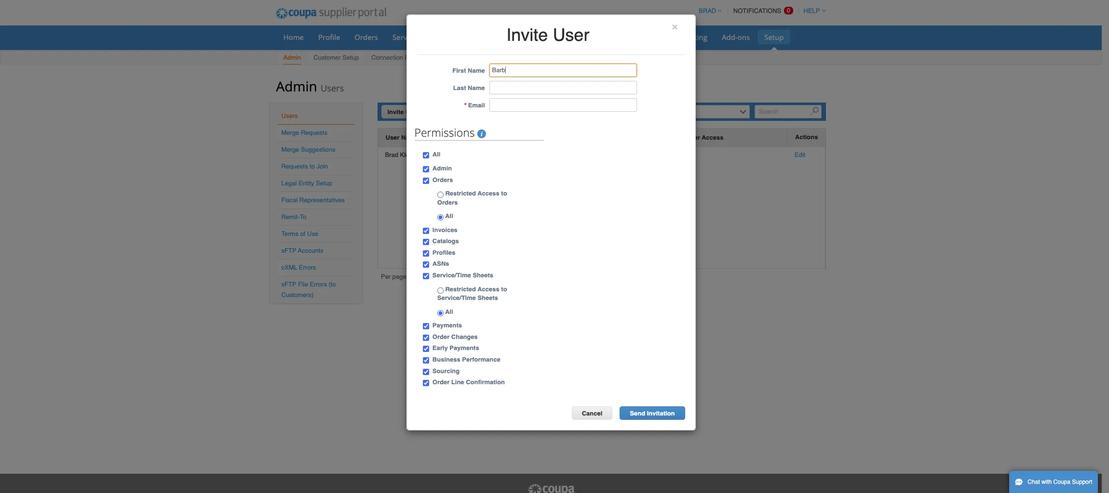 Task type: locate. For each thing, give the bounding box(es) containing it.
1 horizontal spatial catalogs
[[545, 32, 574, 42]]

1 restricted from the top
[[445, 190, 476, 197]]

merge
[[281, 129, 299, 136], [281, 146, 299, 153]]

0 vertical spatial to
[[310, 163, 315, 170]]

connection requests link
[[371, 52, 432, 65]]

to inside restricted access to orders
[[501, 190, 507, 197]]

0 horizontal spatial users
[[281, 112, 298, 120]]

invite
[[506, 25, 548, 45], [387, 108, 404, 116]]

sourcing right × button
[[678, 32, 707, 42]]

use
[[307, 230, 318, 238]]

restricted inside restricted access to service/time sheets
[[445, 286, 476, 293]]

invoices link
[[497, 30, 537, 44]]

all for restricted access to service/time sheets
[[444, 308, 453, 316]]

invite user inside 'link'
[[387, 108, 419, 116]]

errors down "accounts"
[[299, 264, 316, 271]]

setup
[[764, 32, 784, 42], [342, 54, 359, 61], [316, 180, 332, 187]]

1 vertical spatial sftp
[[281, 281, 296, 288]]

all for restricted access to orders
[[444, 213, 453, 220]]

0 vertical spatial access
[[702, 134, 724, 141]]

payments
[[432, 322, 462, 329], [450, 345, 479, 352]]

0 vertical spatial invoices
[[503, 32, 530, 42]]

send
[[630, 410, 645, 417]]

First Name text field
[[489, 64, 637, 77]]

None text field
[[489, 99, 637, 112]]

sheets up restricted access to service/time sheets
[[473, 272, 493, 279]]

fiscal representatives
[[281, 197, 345, 204]]

sheets inside restricted access to service/time sheets
[[478, 295, 498, 302]]

admin down home
[[283, 54, 301, 61]]

2 vertical spatial all
[[444, 308, 453, 316]]

1 vertical spatial invite
[[387, 108, 404, 116]]

connection
[[371, 54, 403, 61]]

0 vertical spatial requests
[[405, 54, 431, 61]]

1 horizontal spatial invite user
[[506, 25, 589, 45]]

support
[[1072, 479, 1092, 486]]

business
[[588, 32, 618, 42], [432, 356, 460, 364]]

performance
[[620, 32, 664, 42], [462, 356, 500, 364]]

1 horizontal spatial business
[[588, 32, 618, 42]]

coupa supplier portal image
[[269, 1, 393, 26], [527, 484, 575, 494]]

2 vertical spatial orders
[[437, 199, 458, 206]]

catalogs up first name text field
[[545, 32, 574, 42]]

name
[[468, 67, 485, 74], [468, 85, 485, 92], [401, 134, 418, 141]]

setup right ons
[[764, 32, 784, 42]]

0 vertical spatial users
[[321, 82, 344, 94]]

access inside customer access button
[[702, 134, 724, 141]]

klobrad84@gmail.com
[[433, 151, 496, 159]]

email button
[[434, 133, 450, 143]]

0 horizontal spatial setup
[[316, 180, 332, 187]]

invoices up profiles at the left
[[432, 227, 458, 234]]

requests up suggestions
[[301, 129, 327, 136]]

2 order from the top
[[432, 379, 450, 386]]

0 vertical spatial catalogs
[[545, 32, 574, 42]]

1 vertical spatial requests
[[301, 129, 327, 136]]

email up klobrad84@gmail.com
[[434, 134, 450, 141]]

0 horizontal spatial sourcing
[[432, 368, 460, 375]]

restricted down klobrad84@gmail.com link
[[445, 190, 476, 197]]

1 vertical spatial restricted
[[445, 286, 476, 293]]

add-ons
[[722, 32, 750, 42]]

legal
[[281, 180, 297, 187]]

user up brad
[[386, 134, 399, 141]]

0 vertical spatial business performance
[[588, 32, 664, 42]]

order up early
[[432, 334, 450, 341]]

None checkbox
[[423, 153, 429, 159], [423, 166, 429, 173], [423, 178, 429, 184], [423, 239, 429, 246], [423, 273, 429, 280], [423, 324, 429, 330], [423, 335, 429, 341], [423, 346, 429, 353], [423, 380, 429, 387], [423, 153, 429, 159], [423, 166, 429, 173], [423, 178, 429, 184], [423, 239, 429, 246], [423, 273, 429, 280], [423, 324, 429, 330], [423, 335, 429, 341], [423, 346, 429, 353], [423, 380, 429, 387]]

0 vertical spatial service/time sheets
[[393, 32, 460, 42]]

access inside restricted access to service/time sheets
[[478, 286, 499, 293]]

service/time down 15 button
[[437, 295, 476, 302]]

1 vertical spatial customer
[[671, 134, 700, 141]]

email
[[468, 102, 485, 109], [434, 134, 450, 141]]

user up first name text field
[[553, 25, 589, 45]]

requests up legal
[[281, 163, 308, 170]]

0 horizontal spatial customer
[[314, 54, 341, 61]]

user up user name
[[406, 108, 419, 116]]

1 horizontal spatial invoices
[[503, 32, 530, 42]]

brad klo
[[385, 151, 409, 159]]

orders inside restricted access to orders
[[437, 199, 458, 206]]

requests down service/time sheets link
[[405, 54, 431, 61]]

sftp accounts link
[[281, 247, 323, 255]]

service/time inside restricted access to service/time sheets
[[437, 295, 476, 302]]

invoices inside invoices link
[[503, 32, 530, 42]]

sheets
[[438, 32, 460, 42], [473, 272, 493, 279], [478, 295, 498, 302]]

payments up order changes
[[432, 322, 462, 329]]

1 vertical spatial email
[[434, 134, 450, 141]]

customer for customer setup
[[314, 54, 341, 61]]

admin down klobrad84@gmail.com
[[432, 165, 452, 172]]

2 restricted from the top
[[445, 286, 476, 293]]

business performance
[[588, 32, 664, 42], [432, 356, 500, 364]]

0 vertical spatial customer
[[314, 54, 341, 61]]

invite user link
[[381, 105, 426, 119]]

1 vertical spatial coupa supplier portal image
[[527, 484, 575, 494]]

1 horizontal spatial coupa supplier portal image
[[527, 484, 575, 494]]

0 vertical spatial name
[[468, 67, 485, 74]]

1 horizontal spatial email
[[468, 102, 485, 109]]

user inside invite user 'link'
[[406, 108, 419, 116]]

sftp file errors (to customers) link
[[281, 281, 336, 299]]

0 horizontal spatial performance
[[462, 356, 500, 364]]

1 vertical spatial all
[[444, 213, 453, 220]]

0 vertical spatial email
[[468, 102, 485, 109]]

merge suggestions
[[281, 146, 335, 153]]

0 horizontal spatial business
[[432, 356, 460, 364]]

status
[[511, 134, 530, 141]]

2 vertical spatial service/time
[[437, 295, 476, 302]]

1 vertical spatial catalogs
[[432, 238, 459, 245]]

customer inside button
[[671, 134, 700, 141]]

sheets up first
[[438, 32, 460, 42]]

0 vertical spatial sftp
[[281, 247, 296, 255]]

2 vertical spatial setup
[[316, 180, 332, 187]]

all down restricted access to orders
[[444, 213, 453, 220]]

orders
[[355, 32, 378, 42], [432, 176, 453, 183], [437, 199, 458, 206]]

1 merge from the top
[[281, 129, 299, 136]]

service/time down asns
[[432, 272, 471, 279]]

2 vertical spatial admin
[[432, 165, 452, 172]]

sftp up the cxml
[[281, 247, 296, 255]]

1 vertical spatial users
[[281, 112, 298, 120]]

users down customer setup link
[[321, 82, 344, 94]]

line
[[451, 379, 464, 386]]

0 vertical spatial payments
[[432, 322, 462, 329]]

None checkbox
[[423, 228, 429, 234], [423, 251, 429, 257], [423, 262, 429, 268], [423, 358, 429, 364], [423, 369, 429, 375], [423, 228, 429, 234], [423, 251, 429, 257], [423, 262, 429, 268], [423, 358, 429, 364], [423, 369, 429, 375]]

invite user
[[506, 25, 589, 45], [387, 108, 419, 116]]

catalogs up profiles at the left
[[432, 238, 459, 245]]

errors left (to
[[310, 281, 327, 288]]

business performance link
[[582, 30, 670, 44]]

setup down join
[[316, 180, 332, 187]]

brad
[[385, 151, 398, 159]]

1 horizontal spatial invite
[[506, 25, 548, 45]]

1 vertical spatial sheets
[[473, 272, 493, 279]]

1 vertical spatial order
[[432, 379, 450, 386]]

sftp up customers)
[[281, 281, 296, 288]]

legal entity setup link
[[281, 180, 332, 187]]

1 vertical spatial access
[[478, 190, 499, 197]]

0 horizontal spatial invite
[[387, 108, 404, 116]]

first name
[[452, 67, 485, 74]]

0 vertical spatial service/time
[[393, 32, 436, 42]]

1 vertical spatial business
[[432, 356, 460, 364]]

sftp inside sftp file errors (to customers)
[[281, 281, 296, 288]]

1 vertical spatial invoices
[[432, 227, 458, 234]]

service/time sheets up restricted access to service/time sheets
[[432, 272, 493, 279]]

0 vertical spatial sourcing
[[678, 32, 707, 42]]

2 vertical spatial name
[[401, 134, 418, 141]]

invite user up user name
[[387, 108, 419, 116]]

2 vertical spatial user
[[386, 134, 399, 141]]

10 button
[[420, 273, 432, 283]]

None radio
[[437, 215, 444, 221], [437, 288, 444, 294], [437, 215, 444, 221], [437, 288, 444, 294]]

business right catalogs "link"
[[588, 32, 618, 42]]

suggestions
[[301, 146, 335, 153]]

0 vertical spatial coupa supplier portal image
[[269, 1, 393, 26]]

requests inside connection requests link
[[405, 54, 431, 61]]

sourcing up line
[[432, 368, 460, 375]]

1 vertical spatial business performance
[[432, 356, 500, 364]]

0 vertical spatial merge
[[281, 129, 299, 136]]

admin
[[283, 54, 301, 61], [276, 77, 317, 95], [432, 165, 452, 172]]

all down 'email' button at top
[[432, 151, 440, 158]]

admin down admin link
[[276, 77, 317, 95]]

restricted down 15 button
[[445, 286, 476, 293]]

2 merge from the top
[[281, 146, 299, 153]]

None radio
[[437, 192, 444, 198], [437, 310, 444, 317], [437, 192, 444, 198], [437, 310, 444, 317]]

1 sftp from the top
[[281, 247, 296, 255]]

name right last
[[468, 85, 485, 92]]

name up "klo"
[[401, 134, 418, 141]]

restricted inside restricted access to orders
[[445, 190, 476, 197]]

customer
[[314, 54, 341, 61], [671, 134, 700, 141]]

0 vertical spatial performance
[[620, 32, 664, 42]]

service/time sheets up connection requests
[[393, 32, 460, 42]]

0 vertical spatial sheets
[[438, 32, 460, 42]]

service/time up connection requests
[[393, 32, 436, 42]]

0 horizontal spatial invite user
[[387, 108, 419, 116]]

navigation
[[381, 273, 446, 284]]

1 vertical spatial invite user
[[387, 108, 419, 116]]

payments down changes at left
[[450, 345, 479, 352]]

setup down orders link
[[342, 54, 359, 61]]

invoices left catalogs "link"
[[503, 32, 530, 42]]

order for order line confirmation
[[432, 379, 450, 386]]

invoices
[[503, 32, 530, 42], [432, 227, 458, 234]]

users inside admin users
[[321, 82, 344, 94]]

15
[[436, 274, 443, 282]]

merge down the users link at the top of the page
[[281, 129, 299, 136]]

home
[[283, 32, 304, 42]]

1 horizontal spatial business performance
[[588, 32, 664, 42]]

0 horizontal spatial user
[[386, 134, 399, 141]]

merge down merge requests
[[281, 146, 299, 153]]

to inside restricted access to service/time sheets
[[501, 286, 507, 293]]

2 sftp from the top
[[281, 281, 296, 288]]

to
[[310, 163, 315, 170], [501, 190, 507, 197], [501, 286, 507, 293]]

1 horizontal spatial users
[[321, 82, 344, 94]]

all up order changes
[[444, 308, 453, 316]]

2 vertical spatial requests
[[281, 163, 308, 170]]

1 vertical spatial payments
[[450, 345, 479, 352]]

1 order from the top
[[432, 334, 450, 341]]

0 vertical spatial order
[[432, 334, 450, 341]]

access inside restricted access to orders
[[478, 190, 499, 197]]

business down early
[[432, 356, 460, 364]]

restricted for orders
[[445, 190, 476, 197]]

asns
[[432, 261, 449, 268]]

0 horizontal spatial catalogs
[[432, 238, 459, 245]]

1 vertical spatial merge
[[281, 146, 299, 153]]

requests
[[405, 54, 431, 61], [301, 129, 327, 136], [281, 163, 308, 170]]

performance up confirmation
[[462, 356, 500, 364]]

entity
[[298, 180, 314, 187]]

2 horizontal spatial user
[[553, 25, 589, 45]]

name inside 'button'
[[401, 134, 418, 141]]

1 vertical spatial to
[[501, 190, 507, 197]]

1 horizontal spatial user
[[406, 108, 419, 116]]

1 vertical spatial admin
[[276, 77, 317, 95]]

0 vertical spatial restricted
[[445, 190, 476, 197]]

cancel
[[582, 410, 602, 417]]

users
[[321, 82, 344, 94], [281, 112, 298, 120]]

1 horizontal spatial performance
[[620, 32, 664, 42]]

1 vertical spatial errors
[[310, 281, 327, 288]]

0 vertical spatial admin
[[283, 54, 301, 61]]

2 vertical spatial sheets
[[478, 295, 498, 302]]

order line confirmation
[[432, 379, 505, 386]]

last
[[453, 85, 466, 92]]

accounts
[[298, 247, 323, 255]]

1 vertical spatial name
[[468, 85, 485, 92]]

legal entity setup
[[281, 180, 332, 187]]

order left line
[[432, 379, 450, 386]]

1 vertical spatial performance
[[462, 356, 500, 364]]

requests for connection requests
[[405, 54, 431, 61]]

1 horizontal spatial customer
[[671, 134, 700, 141]]

users up merge requests
[[281, 112, 298, 120]]

2 vertical spatial to
[[501, 286, 507, 293]]

performance left × button
[[620, 32, 664, 42]]

2 vertical spatial access
[[478, 286, 499, 293]]

catalogs
[[545, 32, 574, 42], [432, 238, 459, 245]]

admin link
[[283, 52, 302, 65]]

sftp
[[281, 247, 296, 255], [281, 281, 296, 288]]

0 vertical spatial setup
[[764, 32, 784, 42]]

1 vertical spatial user
[[406, 108, 419, 116]]

sheets up changes at left
[[478, 295, 498, 302]]

terms
[[281, 230, 298, 238]]

name for user name
[[401, 134, 418, 141]]

profile
[[318, 32, 340, 42]]

restricted
[[445, 190, 476, 197], [445, 286, 476, 293]]

profiles
[[432, 249, 455, 256]]

1 horizontal spatial setup
[[342, 54, 359, 61]]

invite user up first name text field
[[506, 25, 589, 45]]

access
[[702, 134, 724, 141], [478, 190, 499, 197], [478, 286, 499, 293]]

0 horizontal spatial business performance
[[432, 356, 500, 364]]

terms of use
[[281, 230, 318, 238]]

all
[[432, 151, 440, 158], [444, 213, 453, 220], [444, 308, 453, 316]]

email right *
[[468, 102, 485, 109]]

restricted access to orders
[[437, 190, 507, 206]]

service/time
[[393, 32, 436, 42], [432, 272, 471, 279], [437, 295, 476, 302]]

name right first
[[468, 67, 485, 74]]



Task type: describe. For each thing, give the bounding box(es) containing it.
1 vertical spatial service/time
[[432, 272, 471, 279]]

merge requests
[[281, 129, 327, 136]]

cxml errors link
[[281, 264, 316, 271]]

customers)
[[281, 292, 314, 299]]

per
[[381, 273, 391, 281]]

*
[[464, 102, 467, 109]]

user inside user name 'button'
[[386, 134, 399, 141]]

chat with coupa support button
[[1009, 472, 1098, 494]]

file
[[298, 281, 308, 288]]

user name
[[386, 134, 418, 141]]

status button
[[511, 133, 530, 143]]

merge suggestions link
[[281, 146, 335, 153]]

search image
[[810, 107, 819, 116]]

setup link
[[758, 30, 790, 44]]

remit-to link
[[281, 214, 306, 221]]

customer setup
[[314, 54, 359, 61]]

order for order changes
[[432, 334, 450, 341]]

sftp accounts
[[281, 247, 323, 255]]

1 vertical spatial setup
[[342, 54, 359, 61]]

fiscal
[[281, 197, 298, 204]]

2 horizontal spatial setup
[[764, 32, 784, 42]]

representatives
[[299, 197, 345, 204]]

0 vertical spatial orders
[[355, 32, 378, 42]]

service/time sheets link
[[386, 30, 466, 44]]

0 horizontal spatial coupa supplier portal image
[[269, 1, 393, 26]]

15 button
[[434, 273, 446, 283]]

0 vertical spatial invite
[[506, 25, 548, 45]]

of
[[300, 230, 305, 238]]

info image
[[478, 130, 486, 139]]

join
[[317, 163, 328, 170]]

users link
[[281, 112, 298, 120]]

home link
[[277, 30, 310, 44]]

0 vertical spatial errors
[[299, 264, 316, 271]]

coupa
[[1053, 479, 1070, 486]]

chat with coupa support
[[1028, 479, 1092, 486]]

klo
[[400, 151, 409, 159]]

(to
[[329, 281, 336, 288]]

fiscal representatives link
[[281, 197, 345, 204]]

cancel button
[[572, 407, 613, 420]]

sourcing link
[[672, 30, 714, 44]]

Search text field
[[754, 105, 822, 119]]

last name
[[453, 85, 485, 92]]

catalogs inside "link"
[[545, 32, 574, 42]]

1 vertical spatial sourcing
[[432, 368, 460, 375]]

per page
[[381, 273, 406, 281]]

Last Name text field
[[489, 81, 637, 95]]

invite inside invite user 'link'
[[387, 108, 404, 116]]

0 horizontal spatial email
[[434, 134, 450, 141]]

orders link
[[348, 30, 384, 44]]

invitation
[[647, 410, 675, 417]]

to for restricted access to service/time sheets
[[501, 286, 507, 293]]

requests to join
[[281, 163, 328, 170]]

user name button
[[386, 133, 418, 143]]

with
[[1041, 479, 1052, 486]]

profile link
[[312, 30, 346, 44]]

changes
[[451, 334, 478, 341]]

name for first name
[[468, 67, 485, 74]]

page
[[392, 273, 406, 281]]

early
[[432, 345, 448, 352]]

to
[[300, 214, 306, 221]]

order changes
[[432, 334, 478, 341]]

catalogs link
[[538, 30, 580, 44]]

customer for customer access
[[671, 134, 700, 141]]

edit
[[795, 151, 805, 159]]

1 vertical spatial orders
[[432, 176, 453, 183]]

add-
[[722, 32, 738, 42]]

requests for merge requests
[[301, 129, 327, 136]]

0 horizontal spatial invoices
[[432, 227, 458, 234]]

× button
[[672, 21, 678, 32]]

navigation containing per page
[[381, 273, 446, 284]]

sftp for sftp file errors (to customers)
[[281, 281, 296, 288]]

sftp file errors (to customers)
[[281, 281, 336, 299]]

merge for merge requests
[[281, 129, 299, 136]]

1 vertical spatial service/time sheets
[[432, 272, 493, 279]]

10 | 15
[[422, 274, 443, 282]]

restricted for service/time
[[445, 286, 476, 293]]

remit-to
[[281, 214, 306, 221]]

send invitation
[[630, 410, 675, 417]]

errors inside sftp file errors (to customers)
[[310, 281, 327, 288]]

early payments
[[432, 345, 479, 352]]

performance inside the business performance link
[[620, 32, 664, 42]]

0 vertical spatial invite user
[[506, 25, 589, 45]]

merge requests link
[[281, 129, 327, 136]]

first
[[452, 67, 466, 74]]

0 vertical spatial business
[[588, 32, 618, 42]]

requests to join link
[[281, 163, 328, 170]]

send invitation button
[[620, 407, 685, 420]]

business performance inside the business performance link
[[588, 32, 664, 42]]

access for customer access
[[702, 134, 724, 141]]

confirmation
[[466, 379, 505, 386]]

sftp for sftp accounts
[[281, 247, 296, 255]]

to for restricted access to orders
[[501, 190, 507, 197]]

access for restricted access to orders
[[478, 190, 499, 197]]

klobrad84@gmail.com link
[[433, 151, 496, 159]]

1 horizontal spatial sourcing
[[678, 32, 707, 42]]

0 vertical spatial user
[[553, 25, 589, 45]]

access for restricted access to service/time sheets
[[478, 286, 499, 293]]

cxml errors
[[281, 264, 316, 271]]

customer access button
[[671, 133, 724, 143]]

|
[[432, 274, 434, 282]]

remit-
[[281, 214, 300, 221]]

merge for merge suggestions
[[281, 146, 299, 153]]

chat
[[1028, 479, 1040, 486]]

permissions
[[414, 125, 478, 141]]

ons
[[738, 32, 750, 42]]

* email
[[464, 102, 485, 109]]

0 vertical spatial all
[[432, 151, 440, 158]]

name for last name
[[468, 85, 485, 92]]

connection requests
[[371, 54, 431, 61]]

10
[[422, 274, 429, 282]]

customer setup link
[[313, 52, 359, 65]]

restricted access to service/time sheets
[[437, 286, 507, 302]]

admin users
[[276, 77, 344, 95]]

×
[[672, 21, 678, 32]]

customer access
[[671, 134, 724, 141]]



Task type: vqa. For each thing, say whether or not it's contained in the screenshot.
tab list
no



